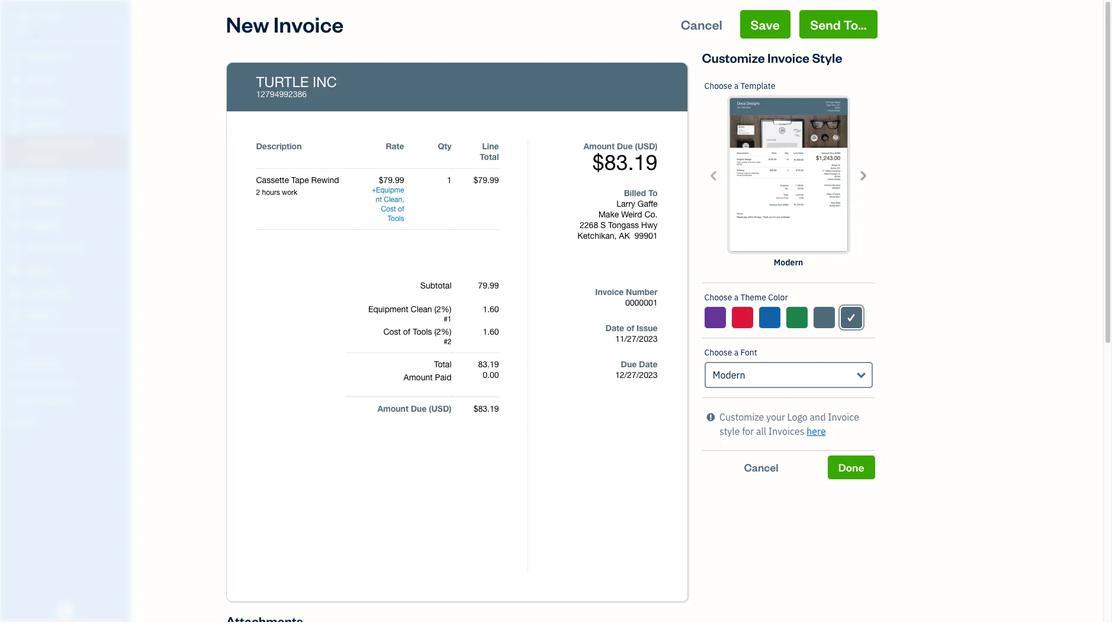 Task type: locate. For each thing, give the bounding box(es) containing it.
modern inside choose a template "element"
[[774, 257, 804, 268]]

1 vertical spatial total
[[434, 360, 452, 369]]

1 choose from the top
[[705, 81, 733, 91]]

)
[[656, 141, 658, 151], [449, 404, 452, 414]]

freshbooks image
[[56, 603, 75, 617]]

total inside "total amount paid"
[[434, 360, 452, 369]]

(
[[635, 141, 638, 151], [429, 404, 432, 414]]

due
[[617, 141, 633, 151], [621, 359, 637, 369], [411, 404, 427, 414]]

0 vertical spatial usd
[[638, 141, 656, 151]]

usd down paid
[[432, 404, 449, 414]]

2 vertical spatial choose
[[705, 347, 733, 358]]

apps image
[[9, 340, 127, 350]]

0 vertical spatial a
[[735, 81, 739, 91]]

total down line
[[480, 152, 499, 162]]

tools inside equipment clean (2%) # 1 cost of tools (2%) # 2
[[413, 327, 432, 337]]

) down paid
[[449, 404, 452, 414]]

style
[[720, 425, 740, 437]]

done button
[[828, 456, 875, 479]]

0 vertical spatial 1.60
[[483, 305, 499, 314]]

2 vertical spatial amount
[[378, 404, 409, 414]]

clean down "equipme" at top left
[[384, 196, 402, 204]]

tools
[[388, 215, 404, 223], [413, 327, 432, 337]]

a inside "element"
[[735, 81, 739, 91]]

2 choose from the top
[[705, 292, 733, 303]]

turtle inc owner
[[9, 11, 62, 33]]

0 horizontal spatial turtle
[[9, 11, 43, 23]]

0 horizontal spatial total
[[434, 360, 452, 369]]

1 horizontal spatial cancel
[[745, 460, 779, 474]]

of up issue date in mm/dd/yyyy format text field
[[627, 323, 635, 333]]

0 vertical spatial inc
[[46, 11, 62, 23]]

equipment
[[369, 305, 409, 314]]

0 vertical spatial modern
[[774, 257, 804, 268]]

bank connections image
[[9, 397, 127, 406]]

choose left 'template'
[[705, 81, 733, 91]]

2 vertical spatial due
[[411, 404, 427, 414]]

due up the billed
[[617, 141, 633, 151]]

( inside the 'amount due ( usd ) $83.19'
[[635, 141, 638, 151]]

1.60
[[483, 305, 499, 314], [483, 327, 499, 337]]

new invoice
[[226, 10, 344, 38]]

due up '12/27/2023' dropdown button
[[621, 359, 637, 369]]

here
[[807, 425, 826, 437]]

done
[[839, 460, 865, 474]]

Enter an Invoice # text field
[[625, 298, 658, 308]]

choose
[[705, 81, 733, 91], [705, 292, 733, 303], [705, 347, 733, 358]]

settings image
[[9, 416, 127, 425]]

choose a font
[[705, 347, 758, 358]]

1 # from the top
[[444, 315, 448, 324]]

of inside equipment clean (2%) # 1 cost of tools (2%) # 2
[[403, 327, 411, 337]]

modern down choose a font
[[713, 369, 746, 381]]

theme
[[741, 292, 767, 303]]

usd up the billed to
[[638, 141, 656, 151]]

# up 2
[[444, 315, 448, 324]]

1 vertical spatial (2%)
[[435, 327, 452, 337]]

cancel
[[681, 16, 723, 33], [745, 460, 779, 474]]

inc inside turtle inc 12794992386
[[313, 73, 337, 90]]

) inside the 'amount due ( usd ) $83.19'
[[656, 141, 658, 151]]

estimate image
[[8, 97, 22, 108]]

next image
[[857, 169, 870, 182]]

customize up for
[[720, 411, 765, 423]]

cost down nt
[[381, 205, 396, 213]]

0.00
[[483, 370, 499, 380]]

choose left font
[[705, 347, 733, 358]]

1 vertical spatial turtle
[[256, 73, 309, 90]]

) for amount due ( usd ) $83.19
[[656, 141, 658, 151]]

0 vertical spatial cost
[[381, 205, 396, 213]]

tools down ,
[[388, 215, 404, 223]]

cost for equipment
[[384, 327, 401, 337]]

0 horizontal spatial $83.19
[[474, 404, 499, 414]]

0 vertical spatial #
[[444, 315, 448, 324]]

exclamationcircle image
[[707, 410, 715, 424]]

0 horizontal spatial modern
[[713, 369, 746, 381]]

0 horizontal spatial clean
[[384, 196, 402, 204]]

amount due ( usd )
[[378, 404, 452, 414]]

79.99
[[478, 281, 499, 290]]

invoices
[[769, 425, 805, 437]]

1 vertical spatial a
[[735, 292, 739, 303]]

cancel button
[[671, 10, 733, 39], [702, 456, 821, 479]]

0 horizontal spatial date
[[606, 323, 625, 333]]

modern
[[774, 257, 804, 268], [713, 369, 746, 381]]

turtle inside turtle inc 12794992386
[[256, 73, 309, 90]]

83.19 0.00
[[478, 360, 499, 380]]

1 vertical spatial cost
[[384, 327, 401, 337]]

0 horizontal spatial cancel
[[681, 16, 723, 33]]

0 vertical spatial customize
[[702, 49, 765, 66]]

qty
[[438, 141, 452, 151]]

2 vertical spatial a
[[735, 347, 739, 358]]

$83.19 inside the 'amount due ( usd ) $83.19'
[[593, 150, 658, 175]]

tools for (2%)
[[413, 327, 432, 337]]

customize for customize your logo and invoice style for all invoices
[[720, 411, 765, 423]]

$83.19 up the billed
[[593, 150, 658, 175]]

number
[[626, 287, 658, 297]]

( up the billed
[[635, 141, 638, 151]]

customize for customize invoice style
[[702, 49, 765, 66]]

1 vertical spatial date
[[639, 359, 658, 369]]

main element
[[0, 0, 160, 622]]

usd for amount due ( usd ) $83.19
[[638, 141, 656, 151]]

1 vertical spatial )
[[449, 404, 452, 414]]

1 vertical spatial usd
[[432, 404, 449, 414]]

1 horizontal spatial (
[[635, 141, 638, 151]]

your
[[767, 411, 786, 423]]

of down ,
[[398, 205, 404, 213]]

choose inside "element"
[[705, 81, 733, 91]]

( for amount due ( usd )
[[429, 404, 432, 414]]

Enter an Item Description text field
[[256, 188, 357, 197]]

customize up choose a template
[[702, 49, 765, 66]]

) up to
[[656, 141, 658, 151]]

0 horizontal spatial inc
[[46, 11, 62, 23]]

amount
[[584, 141, 615, 151], [404, 373, 433, 382], [378, 404, 409, 414]]

1 vertical spatial cancel button
[[702, 456, 821, 479]]

date up 12/27/2023
[[639, 359, 658, 369]]

previous image
[[708, 169, 721, 182]]

1 horizontal spatial date
[[639, 359, 658, 369]]

1 horizontal spatial usd
[[638, 141, 656, 151]]

invoice
[[274, 10, 344, 38], [768, 49, 810, 66], [596, 287, 624, 297], [828, 411, 860, 423]]

0 vertical spatial (
[[635, 141, 638, 151]]

to
[[649, 188, 658, 198]]

paid
[[435, 373, 452, 382]]

3 a from the top
[[735, 347, 739, 358]]

due inside the 'amount due ( usd ) $83.19'
[[617, 141, 633, 151]]

billed
[[624, 188, 647, 198]]

cost down the equipment
[[384, 327, 401, 337]]

ketchikan,
[[578, 231, 617, 241]]

3 choose from the top
[[705, 347, 733, 358]]

amount for amount due ( usd ) $83.19
[[584, 141, 615, 151]]

1 vertical spatial inc
[[313, 73, 337, 90]]

cost inside equipment clean (2%) # 1 cost of tools (2%) # 2
[[384, 327, 401, 337]]

a left font
[[735, 347, 739, 358]]

Item Quantity text field
[[435, 175, 452, 185]]

choose left theme
[[705, 292, 733, 303]]

here link
[[807, 425, 826, 437]]

clean down subtotal
[[411, 305, 432, 314]]

turtle inside "turtle inc owner"
[[9, 11, 43, 23]]

1 vertical spatial tools
[[413, 327, 432, 337]]

0 vertical spatial (2%)
[[435, 305, 452, 314]]

Issue date in MM/DD/YYYY format text field
[[596, 334, 668, 344]]

1 horizontal spatial modern
[[774, 257, 804, 268]]

inc inside "turtle inc owner"
[[46, 11, 62, 23]]

customize
[[702, 49, 765, 66], [720, 411, 765, 423]]

(2%) up 2
[[435, 327, 452, 337]]

Item Rate (USD) text field
[[378, 175, 404, 185]]

1 horizontal spatial clean
[[411, 305, 432, 314]]

1.60 down 79.99
[[483, 305, 499, 314]]

2 1.60 from the top
[[483, 327, 499, 337]]

date up issue date in mm/dd/yyyy format text field
[[606, 323, 625, 333]]

date
[[606, 323, 625, 333], [639, 359, 658, 369]]

Font field
[[705, 362, 873, 388]]

cost for +
[[381, 205, 396, 213]]

99901
[[635, 231, 658, 241]]

turtle down new invoice
[[256, 73, 309, 90]]

#
[[444, 315, 448, 324], [444, 338, 448, 346]]

a
[[735, 81, 739, 91], [735, 292, 739, 303], [735, 347, 739, 358]]

$83.19
[[593, 150, 658, 175], [474, 404, 499, 414]]

# down '1'
[[444, 338, 448, 346]]

total amount paid
[[404, 360, 452, 382]]

total
[[480, 152, 499, 162], [434, 360, 452, 369]]

0 horizontal spatial tools
[[388, 215, 404, 223]]

send
[[811, 16, 841, 33]]

0 vertical spatial clean
[[384, 196, 402, 204]]

0 vertical spatial due
[[617, 141, 633, 151]]

amount due ( usd ) $83.19
[[584, 141, 658, 175]]

co.
[[645, 210, 658, 219]]

due date 12/27/2023
[[616, 359, 658, 380]]

usd
[[638, 141, 656, 151], [432, 404, 449, 414]]

$83.19 down 0.00
[[474, 404, 499, 414]]

rate
[[386, 141, 404, 151]]

a left 'template'
[[735, 81, 739, 91]]

1 horizontal spatial turtle
[[256, 73, 309, 90]]

0 vertical spatial tools
[[388, 215, 404, 223]]

project image
[[8, 220, 22, 232]]

) for amount due ( usd )
[[449, 404, 452, 414]]

0 horizontal spatial (
[[429, 404, 432, 414]]

tools inside + equipme nt clean , cost of tools
[[388, 215, 404, 223]]

a left theme
[[735, 292, 739, 303]]

0 vertical spatial amount
[[584, 141, 615, 151]]

billed to
[[624, 188, 658, 198]]

of for nt
[[398, 205, 404, 213]]

due down "total amount paid"
[[411, 404, 427, 414]]

1 horizontal spatial tools
[[413, 327, 432, 337]]

1 a from the top
[[735, 81, 739, 91]]

1 vertical spatial $83.19
[[474, 404, 499, 414]]

1 horizontal spatial $83.19
[[593, 150, 658, 175]]

total up paid
[[434, 360, 452, 369]]

12/27/2023
[[616, 370, 658, 380]]

of inside + equipme nt clean , cost of tools
[[398, 205, 404, 213]]

1 horizontal spatial )
[[656, 141, 658, 151]]

turtle up owner
[[9, 11, 43, 23]]

1 vertical spatial customize
[[720, 411, 765, 423]]

client image
[[8, 74, 22, 86]]

1 vertical spatial modern
[[713, 369, 746, 381]]

0 vertical spatial choose
[[705, 81, 733, 91]]

choose for choose a font
[[705, 347, 733, 358]]

of
[[398, 205, 404, 213], [627, 323, 635, 333], [403, 327, 411, 337]]

amount inside the 'amount due ( usd ) $83.19'
[[584, 141, 615, 151]]

timer image
[[8, 242, 22, 254]]

clean inside equipment clean (2%) # 1 cost of tools (2%) # 2
[[411, 305, 432, 314]]

clean
[[384, 196, 402, 204], [411, 305, 432, 314]]

usd inside the 'amount due ( usd ) $83.19'
[[638, 141, 656, 151]]

0 vertical spatial total
[[480, 152, 499, 162]]

line
[[482, 141, 499, 151]]

inc for turtle inc 12794992386
[[313, 73, 337, 90]]

dashboard image
[[8, 52, 22, 63]]

2 # from the top
[[444, 338, 448, 346]]

1 vertical spatial 1.60
[[483, 327, 499, 337]]

,
[[402, 196, 404, 204]]

turtle
[[9, 11, 43, 23], [256, 73, 309, 90]]

1 horizontal spatial inc
[[313, 73, 337, 90]]

tools up "total amount paid"
[[413, 327, 432, 337]]

1 vertical spatial clean
[[411, 305, 432, 314]]

2 a from the top
[[735, 292, 739, 303]]

turtle for turtle inc owner
[[9, 11, 43, 23]]

(2%) up '1'
[[435, 305, 452, 314]]

0 horizontal spatial usd
[[432, 404, 449, 414]]

of for (2%)
[[403, 327, 411, 337]]

inc
[[46, 11, 62, 23], [313, 73, 337, 90]]

0 horizontal spatial )
[[449, 404, 452, 414]]

owner
[[9, 24, 31, 33]]

0 vertical spatial $83.19
[[593, 150, 658, 175]]

1 vertical spatial due
[[621, 359, 637, 369]]

turtle for turtle inc 12794992386
[[256, 73, 309, 90]]

1 vertical spatial amount
[[404, 373, 433, 382]]

choose a template
[[705, 81, 776, 91]]

0 vertical spatial cancel
[[681, 16, 723, 33]]

customize inside the customize your logo and invoice style for all invoices
[[720, 411, 765, 423]]

(2%)
[[435, 305, 452, 314], [435, 327, 452, 337]]

1.60 up 83.19
[[483, 327, 499, 337]]

1 vertical spatial choose
[[705, 292, 733, 303]]

( for amount due ( usd ) $83.19
[[635, 141, 638, 151]]

1 (2%) from the top
[[435, 305, 452, 314]]

( down "total amount paid"
[[429, 404, 432, 414]]

modern up color
[[774, 257, 804, 268]]

customize your logo and invoice style for all invoices
[[720, 411, 860, 437]]

0 vertical spatial turtle
[[9, 11, 43, 23]]

cost
[[381, 205, 396, 213], [384, 327, 401, 337]]

0 vertical spatial )
[[656, 141, 658, 151]]

1 vertical spatial #
[[444, 338, 448, 346]]

usd for amount due ( usd )
[[432, 404, 449, 414]]

color
[[769, 292, 788, 303]]

1 vertical spatial (
[[429, 404, 432, 414]]

cost inside + equipme nt clean , cost of tools
[[381, 205, 396, 213]]

of down the equipment
[[403, 327, 411, 337]]

+
[[372, 186, 376, 194]]



Task type: describe. For each thing, give the bounding box(es) containing it.
2 (2%) from the top
[[435, 327, 452, 337]]

tongass
[[609, 220, 639, 230]]

larry gaffe make weird co. 2268 s tongass hwy ketchikan, ak  99901
[[578, 199, 658, 241]]

1 vertical spatial cancel
[[745, 460, 779, 474]]

hwy
[[642, 220, 658, 230]]

2
[[448, 338, 452, 346]]

0 vertical spatial cancel button
[[671, 10, 733, 39]]

invoice number
[[596, 287, 658, 297]]

date inside the due date 12/27/2023
[[639, 359, 658, 369]]

83.19
[[478, 360, 499, 369]]

equipment clean (2%) # 1 cost of tools (2%) # 2
[[369, 305, 452, 346]]

and
[[810, 411, 826, 423]]

0 vertical spatial date
[[606, 323, 625, 333]]

invoice image
[[8, 119, 22, 131]]

choose a template element
[[702, 72, 875, 283]]

invoice inside the customize your logo and invoice style for all invoices
[[828, 411, 860, 423]]

date of issue
[[606, 323, 658, 333]]

logo
[[788, 411, 808, 423]]

save
[[751, 16, 780, 33]]

font
[[741, 347, 758, 358]]

12/27/2023 button
[[587, 370, 668, 380]]

customize invoice style
[[702, 49, 843, 66]]

larry
[[617, 199, 636, 209]]

custom image
[[846, 310, 857, 325]]

issue
[[637, 323, 658, 333]]

subtotal
[[421, 281, 452, 290]]

line total
[[480, 141, 499, 162]]

1 horizontal spatial total
[[480, 152, 499, 162]]

12794992386
[[256, 89, 307, 99]]

chart image
[[8, 287, 22, 299]]

nt
[[376, 196, 382, 204]]

turtle inc 12794992386
[[256, 73, 337, 99]]

+ equipme nt clean , cost of tools
[[372, 186, 404, 223]]

Enter an Item Name text field
[[256, 175, 357, 185]]

s
[[601, 220, 606, 230]]

clean inside + equipme nt clean , cost of tools
[[384, 196, 402, 204]]

tools for nt
[[388, 215, 404, 223]]

style
[[813, 49, 843, 66]]

to...
[[844, 16, 867, 33]]

choose for choose a theme color
[[705, 292, 733, 303]]

1
[[448, 315, 452, 324]]

2268
[[580, 220, 599, 230]]

weird
[[622, 210, 643, 219]]

report image
[[8, 310, 22, 322]]

modern inside field
[[713, 369, 746, 381]]

choose a theme color element
[[702, 283, 876, 338]]

send to... button
[[800, 10, 878, 39]]

1 1.60 from the top
[[483, 305, 499, 314]]

money image
[[8, 265, 22, 277]]

make
[[599, 210, 619, 219]]

due inside the due date 12/27/2023
[[621, 359, 637, 369]]

new
[[226, 10, 269, 38]]

choose for choose a template
[[705, 81, 733, 91]]

expense image
[[8, 197, 22, 209]]

a for theme
[[735, 292, 739, 303]]

due for amount due ( usd ) $83.19
[[617, 141, 633, 151]]

team members image
[[9, 359, 127, 369]]

description
[[256, 141, 302, 151]]

a for template
[[735, 81, 739, 91]]

choose a font element
[[702, 338, 875, 398]]

save button
[[740, 10, 791, 39]]

gaffe
[[638, 199, 658, 209]]

Line Total (USD) text field
[[473, 175, 499, 185]]

template
[[741, 81, 776, 91]]

payment image
[[8, 175, 22, 187]]

amount for amount due ( usd )
[[378, 404, 409, 414]]

amount inside "total amount paid"
[[404, 373, 433, 382]]

choose a theme color
[[705, 292, 788, 303]]

equipme
[[376, 186, 404, 194]]

send to...
[[811, 16, 867, 33]]

a for font
[[735, 347, 739, 358]]

all
[[757, 425, 767, 437]]

items and services image
[[9, 378, 127, 388]]

for
[[743, 425, 754, 437]]

inc for turtle inc owner
[[46, 11, 62, 23]]

due for amount due ( usd )
[[411, 404, 427, 414]]



Task type: vqa. For each thing, say whether or not it's contained in the screenshot.
TURTLE corresponding to TURTLE INC 12794992386
yes



